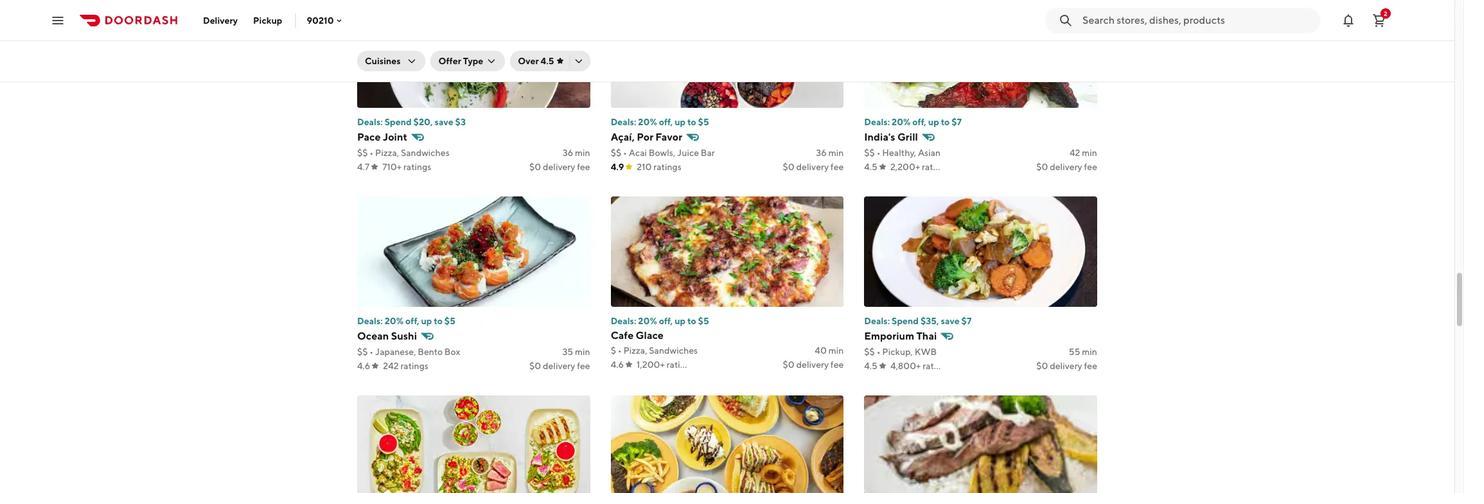 Task type: describe. For each thing, give the bounding box(es) containing it.
55 min
[[1069, 347, 1097, 357]]

242 ratings
[[383, 361, 428, 371]]

delivery for india's grill
[[1050, 162, 1082, 172]]

36 min for pace joint
[[563, 148, 590, 158]]

fee for açaí, por favor
[[831, 162, 844, 172]]

• for india's grill
[[877, 148, 880, 158]]

$20,
[[413, 117, 433, 127]]

up inside deals: 20% off, up to $5 cafe glace
[[675, 316, 686, 326]]

210
[[637, 162, 652, 172]]

20% for grill
[[892, 117, 911, 127]]

$0 delivery fee for emporium thai
[[1036, 361, 1097, 371]]

$0 for ocean sushi
[[529, 361, 541, 371]]

bento
[[418, 347, 443, 357]]

to for açaí, por favor
[[687, 117, 696, 127]]

2,200+ ratings
[[890, 162, 950, 172]]

pizza, for 710+ ratings
[[375, 148, 399, 158]]

delivery
[[203, 15, 238, 25]]

pace joint
[[357, 131, 407, 143]]

20% inside deals: 20% off, up to $5 cafe glace
[[638, 316, 657, 326]]

over
[[518, 56, 539, 66]]

grill
[[897, 131, 918, 143]]

2
[[1384, 9, 1388, 17]]

delivery for emporium thai
[[1050, 361, 1082, 371]]

$ • pizza, sandwiches
[[611, 346, 698, 356]]

up for india's grill
[[928, 117, 939, 127]]

delivery for ocean sushi
[[543, 361, 575, 371]]

$0 delivery fee for india's grill
[[1036, 162, 1097, 172]]

save for pace joint
[[435, 117, 453, 127]]

4.9
[[611, 162, 624, 172]]

cuisines
[[365, 56, 401, 66]]

$$ for india's
[[864, 148, 875, 158]]

$$ • acai bowls, juice bar
[[611, 148, 715, 158]]

$3
[[455, 117, 466, 127]]

cafe
[[611, 330, 634, 342]]

min for açaí, por favor
[[828, 148, 844, 158]]

bar
[[701, 148, 715, 158]]

min right the 40
[[828, 346, 844, 356]]

0 vertical spatial $7
[[951, 117, 962, 127]]

90210
[[307, 15, 334, 25]]

ratings for emporium thai
[[923, 361, 951, 371]]

acai
[[629, 148, 647, 158]]

por
[[637, 131, 653, 143]]

pizza, for 1,200+ ratings
[[623, 346, 647, 356]]

sushi
[[391, 330, 417, 342]]

to for ocean sushi
[[434, 316, 443, 326]]

min for india's grill
[[1082, 148, 1097, 158]]

min for ocean sushi
[[575, 347, 590, 357]]

box
[[444, 347, 460, 357]]

up for ocean sushi
[[421, 316, 432, 326]]

$0 delivery fee for pace joint
[[529, 162, 590, 172]]

Store search: begin typing to search for stores available on DoorDash text field
[[1082, 13, 1312, 27]]

$$ for açaí,
[[611, 148, 621, 158]]

ratings for ocean sushi
[[401, 361, 428, 371]]

4.7
[[357, 162, 369, 172]]

delivery for pace joint
[[543, 162, 575, 172]]

japanese,
[[375, 347, 416, 357]]

emporium thai
[[864, 330, 937, 342]]

open menu image
[[50, 13, 66, 28]]

$$ • japanese, bento box
[[357, 347, 460, 357]]

4.6 for $
[[611, 360, 624, 370]]

india's
[[864, 131, 895, 143]]

deals: 20% off, up to $5 for sushi
[[357, 316, 455, 326]]

710+
[[382, 162, 402, 172]]

to inside deals: 20% off, up to $5 cafe glace
[[687, 316, 696, 326]]

4.5 for emporium thai
[[864, 361, 877, 371]]

20% for por
[[638, 117, 657, 127]]

healthy,
[[882, 148, 916, 158]]

emporium
[[864, 330, 914, 342]]

deals: for pace
[[357, 117, 383, 127]]

offer
[[438, 56, 461, 66]]

$$ for pace
[[357, 148, 368, 158]]

offer type
[[438, 56, 483, 66]]

210 ratings
[[637, 162, 681, 172]]

• for ocean sushi
[[370, 347, 373, 357]]

1,200+
[[637, 360, 665, 370]]

• right $
[[618, 346, 622, 356]]

$0 for açaí, por favor
[[783, 162, 794, 172]]

2,200+
[[890, 162, 920, 172]]

242
[[383, 361, 399, 371]]

fee for ocean sushi
[[577, 361, 590, 371]]

sandwiches for 1,200+ ratings
[[649, 346, 698, 356]]

pickup
[[253, 15, 282, 25]]

$0 delivery fee for açaí, por favor
[[783, 162, 844, 172]]

spend for joint
[[385, 117, 412, 127]]

• for pace joint
[[370, 148, 373, 158]]

$5 inside deals: 20% off, up to $5 cafe glace
[[698, 316, 709, 326]]

ratings for india's grill
[[922, 162, 950, 172]]

deals: 20% off, up to $7
[[864, 117, 962, 127]]

thai
[[916, 330, 937, 342]]

fee for pace joint
[[577, 162, 590, 172]]



Task type: locate. For each thing, give the bounding box(es) containing it.
4.6 for $$
[[357, 361, 370, 371]]

$0 delivery fee
[[529, 162, 590, 172], [783, 162, 844, 172], [1036, 162, 1097, 172], [783, 360, 844, 370], [529, 361, 590, 371], [1036, 361, 1097, 371]]

deals: for india's
[[864, 117, 890, 127]]

to
[[687, 117, 696, 127], [941, 117, 950, 127], [434, 316, 443, 326], [687, 316, 696, 326]]

deals: up ocean
[[357, 316, 383, 326]]

35
[[562, 347, 573, 357]]

0 vertical spatial sandwiches
[[401, 148, 450, 158]]

deals:
[[357, 117, 383, 127], [611, 117, 636, 127], [864, 117, 890, 127], [357, 316, 383, 326], [611, 316, 636, 326], [864, 316, 890, 326]]

min left "healthy,"
[[828, 148, 844, 158]]

• for emporium thai
[[877, 347, 880, 357]]

min for emporium thai
[[1082, 347, 1097, 357]]

1 vertical spatial pizza,
[[623, 346, 647, 356]]

offer type button
[[431, 51, 505, 71]]

min right 42
[[1082, 148, 1097, 158]]

20% up glace
[[638, 316, 657, 326]]

2 36 from the left
[[816, 148, 827, 158]]

min
[[575, 148, 590, 158], [828, 148, 844, 158], [1082, 148, 1097, 158], [828, 346, 844, 356], [575, 347, 590, 357], [1082, 347, 1097, 357]]

$35,
[[920, 316, 939, 326]]

42 min
[[1070, 148, 1097, 158]]

0 horizontal spatial sandwiches
[[401, 148, 450, 158]]

açaí, por favor
[[611, 131, 682, 143]]

0 horizontal spatial pizza,
[[375, 148, 399, 158]]

deals: up emporium
[[864, 316, 890, 326]]

20% up açaí, por favor
[[638, 117, 657, 127]]

$$ for ocean
[[357, 347, 368, 357]]

2 button
[[1366, 7, 1392, 33]]

joint
[[383, 131, 407, 143]]

4,800+ ratings
[[890, 361, 951, 371]]

to up juice
[[687, 117, 696, 127]]

off, for por
[[659, 117, 673, 127]]

deals: up pace
[[357, 117, 383, 127]]

off, for grill
[[912, 117, 926, 127]]

42
[[1070, 148, 1080, 158]]

deals: inside deals: 20% off, up to $5 cafe glace
[[611, 316, 636, 326]]

delivery button
[[195, 10, 245, 31]]

2 vertical spatial 4.5
[[864, 361, 877, 371]]

deals: 20% off, up to $5 for por
[[611, 117, 709, 127]]

$0 for india's grill
[[1036, 162, 1048, 172]]

$$ • pickup, kwb
[[864, 347, 937, 357]]

$$ down india's
[[864, 148, 875, 158]]

ratings for pace joint
[[403, 162, 431, 172]]

deals: for emporium
[[864, 316, 890, 326]]

pickup,
[[882, 347, 913, 357]]

4,800+
[[890, 361, 921, 371]]

4.5 for india's grill
[[864, 162, 877, 172]]

1 horizontal spatial save
[[941, 316, 960, 326]]

spend up emporium thai
[[892, 316, 919, 326]]

off, up glace
[[659, 316, 673, 326]]

4.5 right over
[[541, 56, 554, 66]]

$5 for açaí, por favor
[[698, 117, 709, 127]]

20% up ocean sushi
[[385, 316, 404, 326]]

• left pickup,
[[877, 347, 880, 357]]

bowls,
[[649, 148, 675, 158]]

36
[[563, 148, 573, 158], [816, 148, 827, 158]]

juice
[[677, 148, 699, 158]]

$$ down emporium
[[864, 347, 875, 357]]

1 vertical spatial 4.5
[[864, 162, 877, 172]]

ratings down $$ • acai bowls, juice bar
[[654, 162, 681, 172]]

$7
[[951, 117, 962, 127], [961, 316, 972, 326]]

36 min for açaí, por favor
[[816, 148, 844, 158]]

0 vertical spatial deals: 20% off, up to $5
[[611, 117, 709, 127]]

0 horizontal spatial 36 min
[[563, 148, 590, 158]]

$5 for ocean sushi
[[444, 316, 455, 326]]

$
[[611, 346, 616, 356]]

pickup button
[[245, 10, 290, 31]]

off, up grill
[[912, 117, 926, 127]]

deals: for açaí,
[[611, 117, 636, 127]]

ocean sushi
[[357, 330, 417, 342]]

$$ for emporium
[[864, 347, 875, 357]]

90210 button
[[307, 15, 344, 25]]

1 horizontal spatial 36
[[816, 148, 827, 158]]

• down india's
[[877, 148, 880, 158]]

ocean
[[357, 330, 389, 342]]

over 4.5
[[518, 56, 554, 66]]

deals: 20% off, up to $5
[[611, 117, 709, 127], [357, 316, 455, 326]]

india's grill
[[864, 131, 918, 143]]

1 vertical spatial deals: 20% off, up to $5
[[357, 316, 455, 326]]

save
[[435, 117, 453, 127], [941, 316, 960, 326]]

off, for sushi
[[405, 316, 419, 326]]

20% up grill
[[892, 117, 911, 127]]

off, up sushi
[[405, 316, 419, 326]]

40
[[815, 346, 827, 356]]

20% for sushi
[[385, 316, 404, 326]]

1 horizontal spatial spend
[[892, 316, 919, 326]]

1 horizontal spatial deals: 20% off, up to $5
[[611, 117, 709, 127]]

$$ up 4.9
[[611, 148, 621, 158]]

min right 35
[[575, 347, 590, 357]]

favor
[[655, 131, 682, 143]]

4.5 down $$ • pickup, kwb on the bottom right
[[864, 361, 877, 371]]

sandwiches for 710+ ratings
[[401, 148, 450, 158]]

off,
[[659, 117, 673, 127], [912, 117, 926, 127], [405, 316, 419, 326], [659, 316, 673, 326]]

asian
[[918, 148, 941, 158]]

pizza, up '710+'
[[375, 148, 399, 158]]

deals: 20% off, up to $5 up sushi
[[357, 316, 455, 326]]

1 horizontal spatial 4.6
[[611, 360, 624, 370]]

1 36 from the left
[[563, 148, 573, 158]]

up up $ • pizza, sandwiches
[[675, 316, 686, 326]]

fee
[[577, 162, 590, 172], [831, 162, 844, 172], [1084, 162, 1097, 172], [831, 360, 844, 370], [577, 361, 590, 371], [1084, 361, 1097, 371]]

spend
[[385, 117, 412, 127], [892, 316, 919, 326]]

sandwiches
[[401, 148, 450, 158], [649, 346, 698, 356]]

4.5 inside button
[[541, 56, 554, 66]]

3 items, open order cart image
[[1372, 13, 1387, 28]]

notification bell image
[[1341, 13, 1356, 28]]

to up $ • pizza, sandwiches
[[687, 316, 696, 326]]

• for açaí, por favor
[[623, 148, 627, 158]]

deals: 20% off, up to $5 cafe glace
[[611, 316, 709, 342]]

fee for india's grill
[[1084, 162, 1097, 172]]

1 horizontal spatial pizza,
[[623, 346, 647, 356]]

36 for pace joint
[[563, 148, 573, 158]]

0 vertical spatial save
[[435, 117, 453, 127]]

0 vertical spatial 4.5
[[541, 56, 554, 66]]

$$
[[357, 148, 368, 158], [611, 148, 621, 158], [864, 148, 875, 158], [357, 347, 368, 357], [864, 347, 875, 357]]

açaí,
[[611, 131, 635, 143]]

pace
[[357, 131, 381, 143]]

sandwiches up 710+ ratings
[[401, 148, 450, 158]]

$0 for pace joint
[[529, 162, 541, 172]]

20%
[[638, 117, 657, 127], [892, 117, 911, 127], [385, 316, 404, 326], [638, 316, 657, 326]]

1,200+ ratings
[[637, 360, 694, 370]]

$$ up 4.7
[[357, 148, 368, 158]]

0 vertical spatial spend
[[385, 117, 412, 127]]

spend up joint at the left of the page
[[385, 117, 412, 127]]

$0 for emporium thai
[[1036, 361, 1048, 371]]

2 36 min from the left
[[816, 148, 844, 158]]

save right $35,
[[941, 316, 960, 326]]

min for pace joint
[[575, 148, 590, 158]]

save left $3
[[435, 117, 453, 127]]

55
[[1069, 347, 1080, 357]]

0 horizontal spatial spend
[[385, 117, 412, 127]]

710+ ratings
[[382, 162, 431, 172]]

1 vertical spatial spend
[[892, 316, 919, 326]]

ratings right 1,200+
[[667, 360, 694, 370]]

1 vertical spatial $7
[[961, 316, 972, 326]]

0 horizontal spatial deals: 20% off, up to $5
[[357, 316, 455, 326]]

0 horizontal spatial 36
[[563, 148, 573, 158]]

1 vertical spatial save
[[941, 316, 960, 326]]

• down ocean
[[370, 347, 373, 357]]

ratings down $$ • japanese, bento box
[[401, 361, 428, 371]]

to up 2,200+ ratings
[[941, 117, 950, 127]]

$0 delivery fee for ocean sushi
[[529, 361, 590, 371]]

deals: up cafe at left bottom
[[611, 316, 636, 326]]

4.5 down india's
[[864, 162, 877, 172]]

1 horizontal spatial sandwiches
[[649, 346, 698, 356]]

sandwiches up "1,200+ ratings" on the left bottom
[[649, 346, 698, 356]]

1 vertical spatial sandwiches
[[649, 346, 698, 356]]

deals: up 'açaí,'
[[611, 117, 636, 127]]

1 36 min from the left
[[563, 148, 590, 158]]

pizza,
[[375, 148, 399, 158], [623, 346, 647, 356]]

4.6 down $
[[611, 360, 624, 370]]

4.6 left 242
[[357, 361, 370, 371]]

$$ down ocean
[[357, 347, 368, 357]]

fee for emporium thai
[[1084, 361, 1097, 371]]

0 horizontal spatial save
[[435, 117, 453, 127]]

4.5
[[541, 56, 554, 66], [864, 162, 877, 172], [864, 361, 877, 371]]

• left "acai"
[[623, 148, 627, 158]]

up for açaí, por favor
[[675, 117, 686, 127]]

ratings
[[403, 162, 431, 172], [654, 162, 681, 172], [922, 162, 950, 172], [667, 360, 694, 370], [401, 361, 428, 371], [923, 361, 951, 371]]

$$ • pizza, sandwiches
[[357, 148, 450, 158]]

36 min
[[563, 148, 590, 158], [816, 148, 844, 158]]

40 min
[[815, 346, 844, 356]]

up up asian
[[928, 117, 939, 127]]

$0
[[529, 162, 541, 172], [783, 162, 794, 172], [1036, 162, 1048, 172], [783, 360, 794, 370], [529, 361, 541, 371], [1036, 361, 1048, 371]]

min left "acai"
[[575, 148, 590, 158]]

ratings down $$ • pizza, sandwiches
[[403, 162, 431, 172]]

• down pace
[[370, 148, 373, 158]]

0 vertical spatial pizza,
[[375, 148, 399, 158]]

off, inside deals: 20% off, up to $5 cafe glace
[[659, 316, 673, 326]]

ratings down 'kwb'
[[923, 361, 951, 371]]

up up "bento"
[[421, 316, 432, 326]]

$5
[[698, 117, 709, 127], [444, 316, 455, 326], [698, 316, 709, 326]]

deals: 20% off, up to $5 up favor
[[611, 117, 709, 127]]

type
[[463, 56, 483, 66]]

up up favor
[[675, 117, 686, 127]]

deals: for ocean
[[357, 316, 383, 326]]

ratings down asian
[[922, 162, 950, 172]]

to for india's grill
[[941, 117, 950, 127]]

min right 55
[[1082, 347, 1097, 357]]

deals: spend $35, save $7
[[864, 316, 972, 326]]

deals: spend $20, save $3
[[357, 117, 466, 127]]

ratings for açaí, por favor
[[654, 162, 681, 172]]

4.6
[[611, 360, 624, 370], [357, 361, 370, 371]]

spend for thai
[[892, 316, 919, 326]]

glace
[[636, 330, 664, 342]]

save for emporium thai
[[941, 316, 960, 326]]

off, up favor
[[659, 117, 673, 127]]

to up "bento"
[[434, 316, 443, 326]]

1 horizontal spatial 36 min
[[816, 148, 844, 158]]

•
[[370, 148, 373, 158], [623, 148, 627, 158], [877, 148, 880, 158], [618, 346, 622, 356], [370, 347, 373, 357], [877, 347, 880, 357]]

deals: up india's
[[864, 117, 890, 127]]

pizza, down cafe at left bottom
[[623, 346, 647, 356]]

36 for açaí, por favor
[[816, 148, 827, 158]]

kwb
[[915, 347, 937, 357]]

over 4.5 button
[[510, 51, 591, 71]]

cuisines button
[[357, 51, 426, 71]]

delivery
[[543, 162, 575, 172], [796, 162, 829, 172], [1050, 162, 1082, 172], [796, 360, 829, 370], [543, 361, 575, 371], [1050, 361, 1082, 371]]

0 horizontal spatial 4.6
[[357, 361, 370, 371]]

$$ • healthy, asian
[[864, 148, 941, 158]]

up
[[675, 117, 686, 127], [928, 117, 939, 127], [421, 316, 432, 326], [675, 316, 686, 326]]

delivery for açaí, por favor
[[796, 162, 829, 172]]

35 min
[[562, 347, 590, 357]]



Task type: vqa. For each thing, say whether or not it's contained in the screenshot.
the left ordered
no



